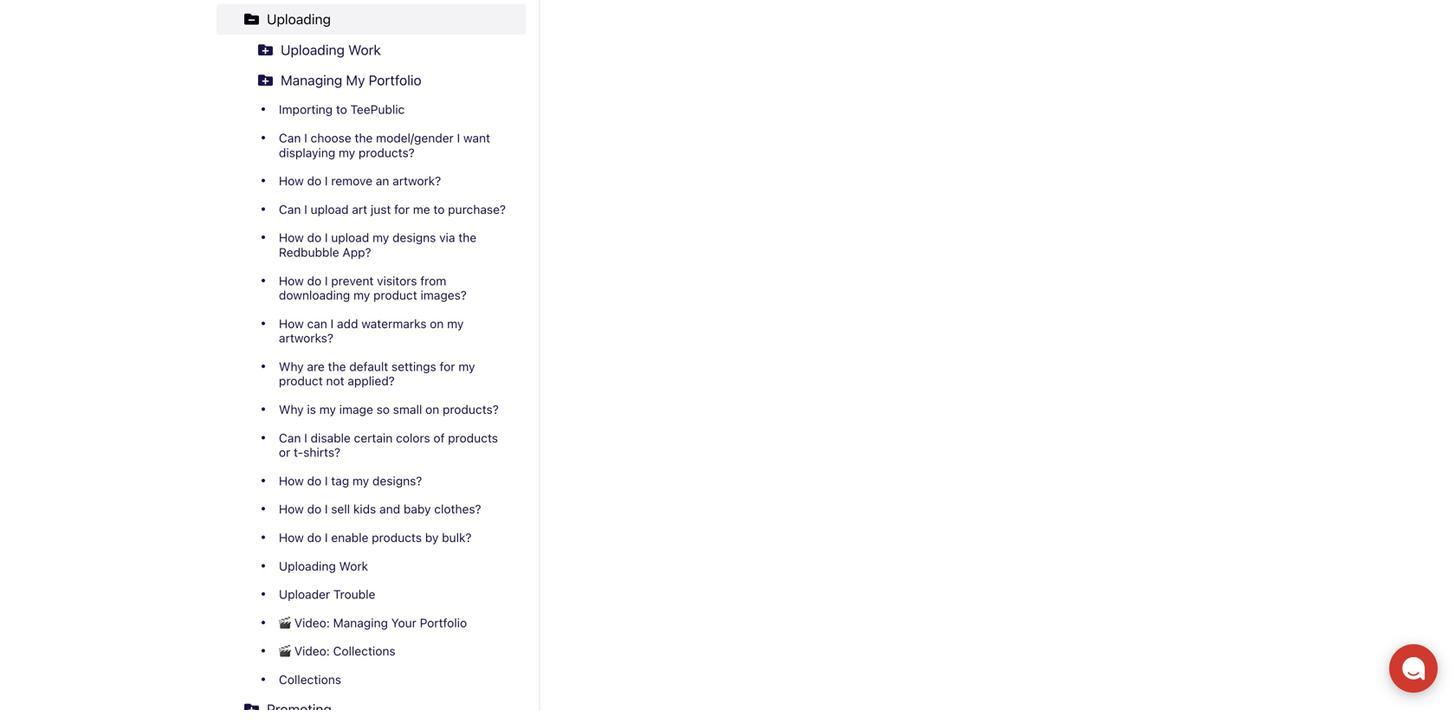 Task type: vqa. For each thing, say whether or not it's contained in the screenshot.
order for after
no



Task type: describe. For each thing, give the bounding box(es) containing it.
managing inside 'link'
[[333, 616, 388, 630]]

how do i upload my designs via the redbubble app? link
[[217, 224, 526, 267]]

can i choose the model/gender i want displaying my products? link
[[217, 124, 526, 167]]

0 vertical spatial work
[[348, 41, 381, 58]]

🎬 video: collections
[[279, 644, 396, 659]]

how do i prevent visitors from downloading my product images?
[[279, 274, 467, 302]]

how for how do i enable products by bulk?
[[279, 531, 304, 545]]

colors
[[396, 431, 430, 445]]

disable
[[311, 431, 351, 445]]

sell
[[331, 502, 350, 516]]

0 horizontal spatial products
[[372, 531, 422, 545]]

from
[[420, 274, 446, 288]]

can for can i disable certain colors of products or t-shirts?
[[279, 431, 301, 445]]

collections link
[[217, 666, 526, 694]]

not
[[326, 374, 344, 388]]

app?
[[343, 245, 371, 259]]

can i disable certain colors of products or t-shirts?
[[279, 431, 498, 460]]

how do i tag my designs?
[[279, 474, 422, 488]]

purchase?
[[448, 202, 506, 216]]

settings
[[392, 359, 436, 374]]

why are the default settings for my product not applied?
[[279, 359, 475, 388]]

trouble
[[333, 587, 375, 602]]

0 vertical spatial collections
[[333, 644, 396, 659]]

do for remove
[[307, 174, 322, 188]]

importing to teepublic link
[[217, 95, 526, 124]]

an
[[376, 174, 389, 188]]

my right tag
[[353, 474, 369, 488]]

my inside can i choose the model/gender i want displaying my products?
[[339, 145, 355, 160]]

why for why are the default settings for my product not applied?
[[279, 359, 304, 374]]

2 uploading work link from the top
[[217, 552, 526, 580]]

products? inside can i choose the model/gender i want displaying my products?
[[359, 145, 415, 160]]

how do i sell kids and baby clothes? link
[[217, 495, 526, 524]]

can i upload art just for me to purchase?
[[279, 202, 506, 216]]

want
[[463, 131, 490, 145]]

artwork?
[[393, 174, 441, 188]]

your
[[391, 616, 417, 630]]

choose
[[311, 131, 351, 145]]

0 vertical spatial uploading
[[267, 11, 331, 27]]

1 vertical spatial work
[[339, 559, 368, 573]]

1 uploading work link from the top
[[217, 34, 526, 65]]

the inside why are the default settings for my product not applied?
[[328, 359, 346, 374]]

why is my image so small on products? link
[[217, 395, 526, 424]]

so
[[377, 402, 390, 417]]

designs?
[[372, 474, 422, 488]]

1 vertical spatial uploading
[[281, 41, 345, 58]]

small
[[393, 402, 422, 417]]

my inside the how do i prevent visitors from downloading my product images?
[[353, 288, 370, 302]]

🎬 video: managing your portfolio link
[[217, 609, 526, 637]]

on inside the how can i add watermarks on my artworks?
[[430, 316, 444, 331]]

can i disable certain colors of products or t-shirts? link
[[217, 424, 526, 467]]

do for enable
[[307, 531, 322, 545]]

managing my portfolio
[[281, 72, 422, 88]]

uploading link
[[217, 4, 526, 34]]

how for how do i sell kids and baby clothes?
[[279, 502, 304, 516]]

i inside can i disable certain colors of products or t-shirts?
[[304, 431, 307, 445]]

do for tag
[[307, 474, 322, 488]]

how do i upload my designs via the redbubble app?
[[279, 231, 477, 259]]

product inside why are the default settings for my product not applied?
[[279, 374, 323, 388]]

how can i add watermarks on my artworks? link
[[217, 310, 526, 353]]

tag
[[331, 474, 349, 488]]

via
[[439, 231, 455, 245]]

open chat image
[[1402, 657, 1426, 681]]

🎬 for 🎬 video: collections
[[279, 644, 291, 659]]

images?
[[421, 288, 467, 302]]

of
[[433, 431, 445, 445]]

the inside how do i upload my designs via the redbubble app?
[[459, 231, 477, 245]]

applied?
[[348, 374, 395, 388]]

prevent
[[331, 274, 374, 288]]

baby
[[404, 502, 431, 516]]

image
[[339, 402, 373, 417]]

how can i add watermarks on my artworks?
[[279, 316, 464, 345]]

teepublic
[[351, 102, 405, 117]]

kids
[[353, 502, 376, 516]]

my inside the how can i add watermarks on my artworks?
[[447, 316, 464, 331]]

do for upload
[[307, 231, 322, 245]]

how do i prevent visitors from downloading my product images? link
[[217, 267, 526, 310]]

is
[[307, 402, 316, 417]]

uploader trouble
[[279, 587, 375, 602]]

how do i enable products by bulk?
[[279, 531, 472, 545]]

visitors
[[377, 274, 417, 288]]

artworks?
[[279, 331, 333, 345]]

can i choose the model/gender i want displaying my products?
[[279, 131, 490, 160]]

designs
[[392, 231, 436, 245]]



Task type: locate. For each thing, give the bounding box(es) containing it.
displaying
[[279, 145, 335, 160]]

🎬 video: collections link
[[217, 637, 526, 666]]

how up redbubble
[[279, 231, 304, 245]]

products
[[448, 431, 498, 445], [372, 531, 422, 545]]

1 vertical spatial managing
[[333, 616, 388, 630]]

how do i remove an artwork? link
[[217, 167, 526, 195]]

0 horizontal spatial product
[[279, 374, 323, 388]]

how inside the how can i add watermarks on my artworks?
[[279, 316, 304, 331]]

do for prevent
[[307, 274, 322, 288]]

do
[[307, 174, 322, 188], [307, 231, 322, 245], [307, 274, 322, 288], [307, 474, 322, 488], [307, 502, 322, 516], [307, 531, 322, 545]]

1 vertical spatial collections
[[279, 673, 341, 687]]

how for how do i tag my designs?
[[279, 474, 304, 488]]

1 horizontal spatial the
[[355, 131, 373, 145]]

6 how from the top
[[279, 502, 304, 516]]

1 horizontal spatial for
[[440, 359, 455, 374]]

0 vertical spatial video:
[[294, 616, 330, 630]]

1 🎬 from the top
[[279, 616, 291, 630]]

how do i sell kids and baby clothes?
[[279, 502, 481, 516]]

my right settings
[[458, 359, 475, 374]]

how down displaying
[[279, 174, 304, 188]]

products down and
[[372, 531, 422, 545]]

i inside the how do i prevent visitors from downloading my product images?
[[325, 274, 328, 288]]

video: for managing
[[294, 616, 330, 630]]

just
[[371, 202, 391, 216]]

on right small
[[425, 402, 439, 417]]

for
[[394, 202, 410, 216], [440, 359, 455, 374]]

0 vertical spatial uploading work
[[281, 41, 381, 58]]

0 vertical spatial managing
[[281, 72, 342, 88]]

1 vertical spatial uploading work link
[[217, 552, 526, 580]]

can for can i upload art just for me to purchase?
[[279, 202, 301, 216]]

1 horizontal spatial to
[[434, 202, 445, 216]]

video: inside 🎬 video: collections link
[[294, 644, 330, 659]]

why left the are
[[279, 359, 304, 374]]

why are the default settings for my product not applied? link
[[217, 353, 526, 395]]

the up not
[[328, 359, 346, 374]]

7 how from the top
[[279, 531, 304, 545]]

do left tag
[[307, 474, 322, 488]]

my
[[346, 72, 365, 88]]

why is my image so small on products?
[[279, 402, 499, 417]]

1 vertical spatial 🎬
[[279, 644, 291, 659]]

my down just
[[373, 231, 389, 245]]

work down uploading link
[[348, 41, 381, 58]]

2 vertical spatial uploading
[[279, 559, 336, 573]]

1 horizontal spatial product
[[373, 288, 417, 302]]

1 why from the top
[[279, 359, 304, 374]]

uploading work link
[[217, 34, 526, 65], [217, 552, 526, 580]]

0 vertical spatial uploading work link
[[217, 34, 526, 65]]

managing down trouble at the bottom left of page
[[333, 616, 388, 630]]

2 why from the top
[[279, 402, 304, 417]]

to up choose
[[336, 102, 347, 117]]

products inside can i disable certain colors of products or t-shirts?
[[448, 431, 498, 445]]

on down images?
[[430, 316, 444, 331]]

how do i enable products by bulk? link
[[217, 524, 526, 552]]

products right of
[[448, 431, 498, 445]]

watermarks
[[361, 316, 427, 331]]

can inside can i disable certain colors of products or t-shirts?
[[279, 431, 301, 445]]

do left enable
[[307, 531, 322, 545]]

0 horizontal spatial for
[[394, 202, 410, 216]]

for right settings
[[440, 359, 455, 374]]

can up or
[[279, 431, 301, 445]]

2 vertical spatial the
[[328, 359, 346, 374]]

how for how do i prevent visitors from downloading my product images?
[[279, 274, 304, 288]]

can for can i choose the model/gender i want displaying my products?
[[279, 131, 301, 145]]

portfolio right "your"
[[420, 616, 467, 630]]

product
[[373, 288, 417, 302], [279, 374, 323, 388]]

1 horizontal spatial products?
[[443, 402, 499, 417]]

t-
[[294, 445, 303, 460]]

can up displaying
[[279, 131, 301, 145]]

uploading work up managing my portfolio
[[281, 41, 381, 58]]

certain
[[354, 431, 393, 445]]

how for how do i remove an artwork?
[[279, 174, 304, 188]]

collections down 🎬 video: collections
[[279, 673, 341, 687]]

5 how from the top
[[279, 474, 304, 488]]

1 do from the top
[[307, 174, 322, 188]]

clothes?
[[434, 502, 481, 516]]

do for sell
[[307, 502, 322, 516]]

uploading work for first uploading work link from the bottom
[[279, 559, 368, 573]]

0 vertical spatial portfolio
[[369, 72, 422, 88]]

managing up importing
[[281, 72, 342, 88]]

why inside why are the default settings for my product not applied?
[[279, 359, 304, 374]]

product down the are
[[279, 374, 323, 388]]

uploader trouble link
[[217, 580, 526, 609]]

managing
[[281, 72, 342, 88], [333, 616, 388, 630]]

why
[[279, 359, 304, 374], [279, 402, 304, 417]]

1 video: from the top
[[294, 616, 330, 630]]

upload left art
[[311, 202, 349, 216]]

do up redbubble
[[307, 231, 322, 245]]

1 vertical spatial video:
[[294, 644, 330, 659]]

2 vertical spatial can
[[279, 431, 301, 445]]

can up redbubble
[[279, 202, 301, 216]]

video: inside 🎬 video: managing your portfolio 'link'
[[294, 616, 330, 630]]

to right me
[[434, 202, 445, 216]]

my inside how do i upload my designs via the redbubble app?
[[373, 231, 389, 245]]

how up downloading
[[279, 274, 304, 288]]

to
[[336, 102, 347, 117], [434, 202, 445, 216]]

0 vertical spatial the
[[355, 131, 373, 145]]

do inside how do i upload my designs via the redbubble app?
[[307, 231, 322, 245]]

my down images?
[[447, 316, 464, 331]]

can inside can i choose the model/gender i want displaying my products?
[[279, 131, 301, 145]]

0 vertical spatial for
[[394, 202, 410, 216]]

managing my portfolio link
[[217, 65, 526, 95]]

2 horizontal spatial the
[[459, 231, 477, 245]]

on
[[430, 316, 444, 331], [425, 402, 439, 417]]

work up trouble at the bottom left of page
[[339, 559, 368, 573]]

1 vertical spatial products?
[[443, 402, 499, 417]]

1 vertical spatial on
[[425, 402, 439, 417]]

products? up of
[[443, 402, 499, 417]]

portfolio up teepublic
[[369, 72, 422, 88]]

portfolio inside 'link'
[[420, 616, 467, 630]]

how left sell
[[279, 502, 304, 516]]

and
[[379, 502, 400, 516]]

1 vertical spatial can
[[279, 202, 301, 216]]

6 do from the top
[[307, 531, 322, 545]]

importing to teepublic
[[279, 102, 405, 117]]

0 horizontal spatial products?
[[359, 145, 415, 160]]

redbubble
[[279, 245, 339, 259]]

1 vertical spatial the
[[459, 231, 477, 245]]

3 how from the top
[[279, 274, 304, 288]]

do inside the how do i prevent visitors from downloading my product images?
[[307, 274, 322, 288]]

0 vertical spatial why
[[279, 359, 304, 374]]

1 vertical spatial products
[[372, 531, 422, 545]]

the right via
[[459, 231, 477, 245]]

how up artworks? at the top
[[279, 316, 304, 331]]

i inside the how can i add watermarks on my artworks?
[[331, 316, 334, 331]]

why left is
[[279, 402, 304, 417]]

🎬
[[279, 616, 291, 630], [279, 644, 291, 659]]

shirts?
[[303, 445, 341, 460]]

2 video: from the top
[[294, 644, 330, 659]]

why for why is my image so small on products?
[[279, 402, 304, 417]]

do up downloading
[[307, 274, 322, 288]]

my down prevent
[[353, 288, 370, 302]]

my right is
[[319, 402, 336, 417]]

model/gender
[[376, 131, 454, 145]]

add
[[337, 316, 358, 331]]

art
[[352, 202, 367, 216]]

how for how do i upload my designs via the redbubble app?
[[279, 231, 304, 245]]

0 vertical spatial products?
[[359, 145, 415, 160]]

do down displaying
[[307, 174, 322, 188]]

1 vertical spatial why
[[279, 402, 304, 417]]

product inside the how do i prevent visitors from downloading my product images?
[[373, 288, 417, 302]]

product down visitors
[[373, 288, 417, 302]]

upload up app?
[[331, 231, 369, 245]]

the
[[355, 131, 373, 145], [459, 231, 477, 245], [328, 359, 346, 374]]

video:
[[294, 616, 330, 630], [294, 644, 330, 659]]

2 how from the top
[[279, 231, 304, 245]]

my inside why are the default settings for my product not applied?
[[458, 359, 475, 374]]

1 can from the top
[[279, 131, 301, 145]]

products? up an
[[359, 145, 415, 160]]

uploading work for 2nd uploading work link from the bottom
[[281, 41, 381, 58]]

i
[[304, 131, 307, 145], [457, 131, 460, 145], [325, 174, 328, 188], [304, 202, 307, 216], [325, 231, 328, 245], [325, 274, 328, 288], [331, 316, 334, 331], [304, 431, 307, 445], [325, 474, 328, 488], [325, 502, 328, 516], [325, 531, 328, 545]]

2 can from the top
[[279, 202, 301, 216]]

3 do from the top
[[307, 274, 322, 288]]

how
[[279, 174, 304, 188], [279, 231, 304, 245], [279, 274, 304, 288], [279, 316, 304, 331], [279, 474, 304, 488], [279, 502, 304, 516], [279, 531, 304, 545]]

collections
[[333, 644, 396, 659], [279, 673, 341, 687]]

default
[[349, 359, 388, 374]]

1 vertical spatial product
[[279, 374, 323, 388]]

uploading work link up my
[[217, 34, 526, 65]]

upload inside how do i upload my designs via the redbubble app?
[[331, 231, 369, 245]]

can
[[307, 316, 327, 331]]

how inside how do i upload my designs via the redbubble app?
[[279, 231, 304, 245]]

me
[[413, 202, 430, 216]]

uploader
[[279, 587, 330, 602]]

4 how from the top
[[279, 316, 304, 331]]

1 vertical spatial upload
[[331, 231, 369, 245]]

how do i tag my designs? link
[[217, 467, 526, 495]]

can i upload art just for me to purchase? link
[[217, 195, 526, 224]]

how down or
[[279, 474, 304, 488]]

uploading work link down the 'how do i enable products by bulk?'
[[217, 552, 526, 580]]

remove
[[331, 174, 373, 188]]

i inside how do i upload my designs via the redbubble app?
[[325, 231, 328, 245]]

the down importing to teepublic link
[[355, 131, 373, 145]]

uploading
[[267, 11, 331, 27], [281, 41, 345, 58], [279, 559, 336, 573]]

4 do from the top
[[307, 474, 322, 488]]

video: for collections
[[294, 644, 330, 659]]

do left sell
[[307, 502, 322, 516]]

for inside why are the default settings for my product not applied?
[[440, 359, 455, 374]]

for left me
[[394, 202, 410, 216]]

1 how from the top
[[279, 174, 304, 188]]

products?
[[359, 145, 415, 160], [443, 402, 499, 417]]

0 horizontal spatial to
[[336, 102, 347, 117]]

importing
[[279, 102, 333, 117]]

how up uploader
[[279, 531, 304, 545]]

1 horizontal spatial products
[[448, 431, 498, 445]]

for for my
[[440, 359, 455, 374]]

how inside the how do i prevent visitors from downloading my product images?
[[279, 274, 304, 288]]

or
[[279, 445, 290, 460]]

upload
[[311, 202, 349, 216], [331, 231, 369, 245]]

0 vertical spatial products
[[448, 431, 498, 445]]

3 can from the top
[[279, 431, 301, 445]]

how for how can i add watermarks on my artworks?
[[279, 316, 304, 331]]

1 vertical spatial to
[[434, 202, 445, 216]]

1 vertical spatial uploading work
[[279, 559, 368, 573]]

🎬 for 🎬 video: managing your portfolio
[[279, 616, 291, 630]]

0 vertical spatial upload
[[311, 202, 349, 216]]

enable
[[331, 531, 369, 545]]

the inside can i choose the model/gender i want displaying my products?
[[355, 131, 373, 145]]

0 vertical spatial on
[[430, 316, 444, 331]]

my down choose
[[339, 145, 355, 160]]

bulk?
[[442, 531, 472, 545]]

5 do from the top
[[307, 502, 322, 516]]

2 do from the top
[[307, 231, 322, 245]]

1 vertical spatial for
[[440, 359, 455, 374]]

0 horizontal spatial the
[[328, 359, 346, 374]]

uploading work up uploader trouble
[[279, 559, 368, 573]]

🎬 inside 'link'
[[279, 616, 291, 630]]

how do i remove an artwork?
[[279, 174, 441, 188]]

2 🎬 from the top
[[279, 644, 291, 659]]

0 vertical spatial 🎬
[[279, 616, 291, 630]]

1 vertical spatial portfolio
[[420, 616, 467, 630]]

are
[[307, 359, 325, 374]]

for for me
[[394, 202, 410, 216]]

0 vertical spatial product
[[373, 288, 417, 302]]

downloading
[[279, 288, 350, 302]]

0 vertical spatial to
[[336, 102, 347, 117]]

by
[[425, 531, 439, 545]]

portfolio
[[369, 72, 422, 88], [420, 616, 467, 630]]

0 vertical spatial can
[[279, 131, 301, 145]]

collections down 🎬 video: managing your portfolio 'link'
[[333, 644, 396, 659]]

🎬 video: managing your portfolio
[[279, 616, 467, 630]]



